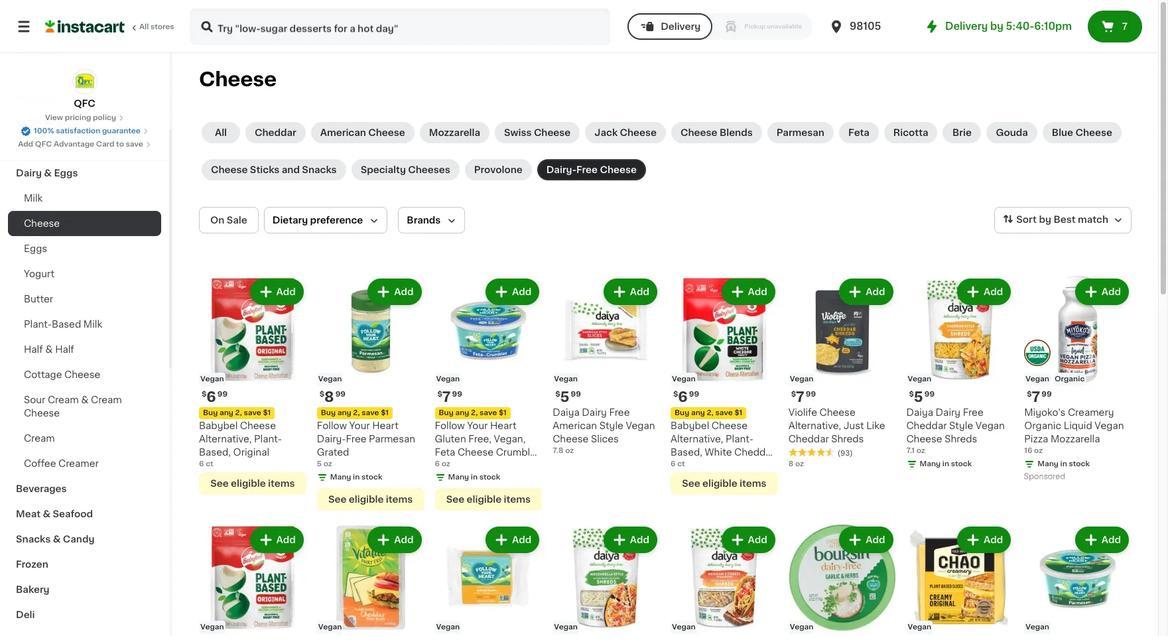 Task type: vqa. For each thing, say whether or not it's contained in the screenshot.
gal within QFC Fat Free Skim Milk 0.5 gal
no



Task type: describe. For each thing, give the bounding box(es) containing it.
cottage cheese link
[[8, 362, 161, 387]]

meat
[[16, 509, 40, 519]]

by for sort
[[1039, 215, 1051, 224]]

miyoko's
[[1024, 408, 1066, 417]]

item badge image
[[1024, 340, 1051, 366]]

buy any 2, save $1 for babybel cheese alternative, plant- based, original
[[203, 409, 271, 416]]

many in stock for cheese
[[920, 460, 972, 468]]

0 vertical spatial milk
[[24, 194, 43, 203]]

many down '6 oz'
[[448, 473, 469, 481]]

5 inside follow your heart dairy-free parmesan grated 5 oz
[[317, 460, 322, 468]]

7 vegan button from the left
[[907, 524, 1014, 636]]

provolone
[[474, 165, 523, 174]]

best match
[[1054, 215, 1109, 224]]

follow your heart dairy-free parmesan grated 5 oz
[[317, 421, 415, 468]]

2, for follow your heart dairy-free parmesan grated
[[353, 409, 360, 416]]

brands button
[[398, 207, 465, 234]]

heart for parmesan
[[372, 421, 399, 430]]

0 vertical spatial feta
[[848, 128, 870, 137]]

alternative, inside babybel cheese alternative, plant- based, original 6 ct
[[199, 434, 252, 444]]

& for half
[[45, 345, 53, 354]]

6 ct
[[671, 460, 685, 468]]

5 $ from the left
[[673, 391, 678, 398]]

your for free
[[349, 421, 370, 430]]

see eligible items button for babybel cheese alternative, plant- based, white cheddar variety
[[671, 472, 778, 495]]

vegan inside the daiya dairy free american style vegan cheese slices 7.8 oz
[[626, 421, 655, 430]]

cheese up specialty
[[368, 128, 405, 137]]

many in stock for grated
[[330, 473, 383, 481]]

eligible for babybel cheese alternative, plant- based, white cheddar variety
[[703, 479, 737, 488]]

buy any 2, save $1 for follow your heart gluten free, vegan, feta cheese crumbles dairy free cheese
[[439, 409, 507, 416]]

2, for babybel cheese alternative, plant- based, original
[[235, 409, 242, 416]]

blends
[[720, 128, 753, 137]]

6 inside babybel cheese alternative, plant- based, original 6 ct
[[199, 460, 204, 468]]

sponsored badge image
[[1024, 473, 1065, 481]]

delivery for delivery
[[661, 22, 701, 31]]

oz inside follow your heart dairy-free parmesan grated 5 oz
[[324, 460, 332, 468]]

$ 7 99 for buy
[[438, 390, 462, 404]]

like
[[867, 421, 885, 430]]

bakery link
[[8, 577, 161, 602]]

0 horizontal spatial mozzarella
[[429, 128, 480, 137]]

sour
[[24, 395, 45, 405]]

$ 6 99 for babybel cheese alternative, plant- based, original
[[202, 390, 228, 404]]

brie link
[[943, 122, 981, 143]]

your for free,
[[467, 421, 488, 430]]

shreds inside violife cheese alternative, just like cheddar shreds
[[831, 434, 864, 444]]

cheddar up 'cheese sticks and snacks'
[[255, 128, 296, 137]]

cheddar inside daiya dairy free cheddar style vegan cheese shreds 7.1 oz
[[907, 421, 947, 430]]

cottage
[[24, 370, 62, 379]]

save for follow your heart dairy-free parmesan grated
[[362, 409, 379, 416]]

vegan organic
[[1026, 375, 1085, 383]]

cream down cottage cheese "link"
[[91, 395, 122, 405]]

any for babybel cheese alternative, plant- based, original
[[220, 409, 233, 416]]

0 vertical spatial qfc
[[74, 99, 95, 108]]

dairy- inside dairy-free cheese link
[[546, 165, 576, 174]]

cheddar inside babybel cheese alternative, plant- based, white cheddar variety
[[734, 448, 775, 457]]

4 vegan button from the left
[[553, 524, 660, 636]]

3 99 from the left
[[452, 391, 462, 398]]

guarantee
[[102, 127, 141, 135]]

2, for follow your heart gluten free, vegan, feta cheese crumbles dairy free cheese
[[471, 409, 478, 416]]

cheese left 'sticks'
[[211, 165, 248, 174]]

dairy inside the daiya dairy free american style vegan cheese slices 7.8 oz
[[582, 408, 607, 417]]

free inside the daiya dairy free american style vegan cheese slices 7.8 oz
[[609, 408, 630, 417]]

plant-based milk
[[24, 320, 102, 329]]

5 for daiya dairy free american style vegan cheese slices
[[560, 390, 570, 404]]

product group containing 8
[[317, 276, 424, 511]]

dietary preference
[[273, 216, 363, 225]]

cheese inside babybel cheese alternative, plant- based, white cheddar variety
[[712, 421, 748, 430]]

$ 5 99 for daiya dairy free cheddar style vegan cheese shreds
[[909, 390, 935, 404]]

dairy inside daiya dairy free cheddar style vegan cheese shreds 7.1 oz
[[936, 408, 961, 417]]

Best match Sort by field
[[995, 207, 1132, 234]]

and
[[282, 165, 300, 174]]

& for eggs
[[44, 169, 52, 178]]

yogurt link
[[8, 261, 161, 287]]

dairy & eggs link
[[8, 161, 161, 186]]

based, for ct
[[199, 448, 231, 457]]

jack
[[595, 128, 618, 137]]

7 inside 7 button
[[1122, 22, 1128, 31]]

0 horizontal spatial plant-
[[24, 320, 52, 329]]

card
[[96, 141, 114, 148]]

cheese up all link
[[199, 70, 277, 89]]

0 vertical spatial american
[[320, 128, 366, 137]]

free inside daiya dairy free cheddar style vegan cheese shreds 7.1 oz
[[963, 408, 984, 417]]

based, for variety
[[671, 448, 703, 457]]

cream up the coffee at the left bottom of page
[[24, 434, 55, 443]]

dietary preference button
[[264, 207, 388, 234]]

& for seafood
[[43, 509, 51, 519]]

5:40-
[[1006, 21, 1034, 31]]

organic inside miyoko's creamery organic liquid vegan pizza mozzarella 16 oz
[[1024, 421, 1062, 430]]

variety
[[671, 461, 703, 470]]

7 99 from the left
[[925, 391, 935, 398]]

american cheese
[[320, 128, 405, 137]]

sticks
[[250, 165, 280, 174]]

candy
[[63, 535, 95, 544]]

dairy inside follow your heart gluten free, vegan, feta cheese crumbles dairy free cheese
[[435, 461, 460, 470]]

many for shreds
[[920, 460, 941, 468]]

$1 for follow your heart dairy-free parmesan grated
[[381, 409, 389, 416]]

by for delivery
[[991, 21, 1004, 31]]

beverages
[[16, 484, 67, 494]]

daiya for cheddar
[[907, 408, 933, 417]]

yogurt
[[24, 269, 54, 279]]

babybel cheese alternative, plant- based, white cheddar variety
[[671, 421, 775, 470]]

cheese inside sour cream & cream cheese
[[24, 409, 60, 418]]

pizza
[[1024, 434, 1048, 444]]

blue cheese
[[1052, 128, 1112, 137]]

save for babybel cheese alternative, plant- based, original
[[244, 409, 261, 416]]

on
[[210, 216, 224, 225]]

sour cream & cream cheese link
[[8, 387, 161, 426]]

specialty cheeses
[[361, 165, 450, 174]]

100% satisfaction guarantee button
[[21, 123, 149, 137]]

cottage cheese
[[24, 370, 100, 379]]

plant- for babybel cheese alternative, plant- based, white cheddar variety
[[726, 434, 754, 444]]

eggs link
[[8, 236, 161, 261]]

6 oz
[[435, 460, 450, 468]]

qfc link
[[72, 69, 97, 110]]

buy any 2, save $1 for follow your heart dairy-free parmesan grated
[[321, 409, 389, 416]]

style for cheddar
[[949, 421, 973, 430]]

all stores link
[[45, 8, 175, 45]]

seafood
[[53, 509, 93, 519]]

in for cheese
[[943, 460, 949, 468]]

see for babybel cheese alternative, plant- based, white cheddar variety
[[682, 479, 700, 488]]

cream down cottage cheese
[[48, 395, 79, 405]]

dairy-free cheese
[[546, 165, 637, 174]]

$ 5 99 for daiya dairy free american style vegan cheese slices
[[555, 390, 581, 404]]

swiss
[[504, 128, 532, 137]]

recipes
[[16, 93, 55, 102]]

items for babybel cheese alternative, plant- based, original
[[268, 479, 295, 488]]

meat & seafood link
[[8, 502, 161, 527]]

$ 7 99 for violife
[[791, 390, 816, 404]]

babybel for babybel cheese alternative, plant- based, original 6 ct
[[199, 421, 238, 430]]

8 vegan button from the left
[[1024, 524, 1132, 636]]

buy any 2, save $1 for babybel cheese alternative, plant- based, white cheddar variety
[[675, 409, 743, 416]]

eligible for follow your heart dairy-free parmesan grated
[[349, 495, 384, 504]]

ricotta
[[893, 128, 928, 137]]

7 button
[[1088, 11, 1142, 42]]

free inside follow your heart gluten free, vegan, feta cheese crumbles dairy free cheese
[[462, 461, 483, 470]]

miyoko's creamery organic liquid vegan pizza mozzarella 16 oz
[[1024, 408, 1124, 454]]

in down follow your heart gluten free, vegan, feta cheese crumbles dairy free cheese
[[471, 473, 478, 481]]

cream link
[[8, 426, 161, 451]]

shreds inside daiya dairy free cheddar style vegan cheese shreds 7.1 oz
[[945, 434, 977, 444]]

follow for follow your heart dairy-free parmesan grated 5 oz
[[317, 421, 347, 430]]

produce link
[[8, 135, 161, 161]]

$1 for follow your heart gluten free, vegan, feta cheese crumbles dairy free cheese
[[499, 409, 507, 416]]

violife cheese alternative, just like cheddar shreds
[[789, 408, 885, 444]]

delivery for delivery by 5:40-6:10pm
[[945, 21, 988, 31]]

dairy-free cheese link
[[537, 159, 646, 180]]

follow for follow your heart gluten free, vegan, feta cheese crumbles dairy free cheese
[[435, 421, 465, 430]]

just
[[844, 421, 864, 430]]

stock for cheese
[[951, 460, 972, 468]]

2 half from the left
[[55, 345, 74, 354]]

7.1
[[907, 447, 915, 454]]

1 99 from the left
[[217, 391, 228, 398]]

6 99 from the left
[[806, 391, 816, 398]]

parmesan link
[[767, 122, 834, 143]]

coffee creamer
[[24, 459, 99, 468]]

lists link
[[8, 37, 161, 64]]

stores
[[151, 23, 174, 31]]

1 vegan button from the left
[[199, 524, 306, 636]]

3 $ 7 99 from the left
[[1027, 390, 1052, 404]]

see eligible items button for follow your heart gluten free, vegan, feta cheese crumbles dairy free cheese
[[435, 488, 542, 511]]

4 99 from the left
[[571, 391, 581, 398]]

4 $ from the left
[[555, 391, 560, 398]]

beverages link
[[8, 476, 161, 502]]

frozen
[[16, 560, 48, 569]]

cheese left blends
[[681, 128, 717, 137]]

& inside sour cream & cream cheese
[[81, 395, 89, 405]]

save for babybel cheese alternative, plant- based, white cheddar variety
[[715, 409, 733, 416]]

vegan inside daiya dairy free cheddar style vegan cheese shreds 7.1 oz
[[976, 421, 1005, 430]]

1 vertical spatial 8
[[789, 460, 794, 468]]

0 horizontal spatial qfc
[[35, 141, 52, 148]]

all link
[[202, 122, 240, 143]]

vegan,
[[494, 434, 526, 444]]

see for babybel cheese alternative, plant- based, original
[[210, 479, 229, 488]]

blue
[[1052, 128, 1073, 137]]

plant-based milk link
[[8, 312, 161, 337]]

many in stock for mozzarella
[[1038, 460, 1090, 468]]

ct inside babybel cheese alternative, plant- based, original 6 ct
[[206, 460, 213, 468]]

stock for grated
[[362, 473, 383, 481]]

0 horizontal spatial eggs
[[24, 244, 47, 253]]

see eligible items for follow your heart dairy-free parmesan grated
[[328, 495, 413, 504]]

cheese blends
[[681, 128, 753, 137]]

cheese inside "link"
[[64, 370, 100, 379]]

see for follow your heart gluten free, vegan, feta cheese crumbles dairy free cheese
[[446, 495, 464, 504]]

sort
[[1016, 215, 1037, 224]]

recipes link
[[8, 85, 161, 110]]

in for grated
[[353, 473, 360, 481]]

6:10pm
[[1034, 21, 1072, 31]]

provolone link
[[465, 159, 532, 180]]

swiss cheese link
[[495, 122, 580, 143]]

cheese inside violife cheese alternative, just like cheddar shreds
[[820, 408, 856, 417]]

cheese down milk link
[[24, 219, 60, 228]]

items for babybel cheese alternative, plant- based, white cheddar variety
[[740, 479, 767, 488]]

many for 5
[[330, 473, 351, 481]]

butter
[[24, 295, 53, 304]]

on sale button
[[199, 207, 259, 234]]

5 99 from the left
[[689, 391, 699, 398]]



Task type: locate. For each thing, give the bounding box(es) containing it.
6 $ from the left
[[791, 391, 796, 398]]

1 horizontal spatial daiya
[[907, 408, 933, 417]]

cheese right blue
[[1076, 128, 1112, 137]]

1 vertical spatial by
[[1039, 215, 1051, 224]]

deli
[[16, 610, 35, 620]]

oz down gluten
[[442, 460, 450, 468]]

coffee
[[24, 459, 56, 468]]

7 for miyoko's creamery organic liquid vegan pizza mozzarella
[[1032, 390, 1040, 404]]

mozzarella up cheeses
[[429, 128, 480, 137]]

1 based, from the left
[[199, 448, 231, 457]]

2 horizontal spatial plant-
[[726, 434, 754, 444]]

$ 6 99 up babybel cheese alternative, plant- based, original 6 ct at bottom
[[202, 390, 228, 404]]

parmesan inside follow your heart dairy-free parmesan grated 5 oz
[[369, 434, 415, 444]]

in down follow your heart dairy-free parmesan grated 5 oz
[[353, 473, 360, 481]]

babybel
[[199, 421, 238, 430], [671, 421, 709, 430]]

many in stock up sponsored badge "image"
[[1038, 460, 1090, 468]]

save up babybel cheese alternative, plant- based, white cheddar variety
[[715, 409, 733, 416]]

see eligible items button for babybel cheese alternative, plant- based, original
[[199, 472, 306, 495]]

0 horizontal spatial half
[[24, 345, 43, 354]]

1 $ 7 99 from the left
[[438, 390, 462, 404]]

0 vertical spatial snacks
[[302, 165, 337, 174]]

1 shreds from the left
[[831, 434, 864, 444]]

1 horizontal spatial 5
[[560, 390, 570, 404]]

your inside follow your heart dairy-free parmesan grated 5 oz
[[349, 421, 370, 430]]

your
[[349, 421, 370, 430], [467, 421, 488, 430]]

see eligible items down follow your heart gluten free, vegan, feta cheese crumbles dairy free cheese
[[446, 495, 531, 504]]

1 horizontal spatial american
[[553, 421, 597, 430]]

$ 7 99 up violife
[[791, 390, 816, 404]]

1 ct from the left
[[206, 460, 213, 468]]

see eligible items for follow your heart gluten free, vegan, feta cheese crumbles dairy free cheese
[[446, 495, 531, 504]]

99
[[217, 391, 228, 398], [335, 391, 346, 398], [452, 391, 462, 398], [571, 391, 581, 398], [689, 391, 699, 398], [806, 391, 816, 398], [925, 391, 935, 398], [1042, 391, 1052, 398]]

& down cottage cheese "link"
[[81, 395, 89, 405]]

alternative, down violife
[[789, 421, 841, 430]]

& right 'meat'
[[43, 509, 51, 519]]

qfc
[[74, 99, 95, 108], [35, 141, 52, 148]]

daiya inside the daiya dairy free american style vegan cheese slices 7.8 oz
[[553, 408, 580, 417]]

alternative, for buy any 2, save $1
[[671, 434, 723, 444]]

0 vertical spatial 8
[[324, 390, 334, 404]]

babybel inside babybel cheese alternative, plant- based, white cheddar variety
[[671, 421, 709, 430]]

1 buy from the left
[[203, 409, 218, 416]]

preference
[[310, 216, 363, 225]]

style
[[599, 421, 623, 430], [949, 421, 973, 430]]

8 up grated
[[324, 390, 334, 404]]

2 horizontal spatial $ 7 99
[[1027, 390, 1052, 404]]

1 horizontal spatial $ 5 99
[[909, 390, 935, 404]]

1 vertical spatial qfc
[[35, 141, 52, 148]]

1 follow from the left
[[317, 421, 347, 430]]

99 up the daiya dairy free american style vegan cheese slices 7.8 oz
[[571, 391, 581, 398]]

0 horizontal spatial milk
[[24, 194, 43, 203]]

1 your from the left
[[349, 421, 370, 430]]

0 horizontal spatial your
[[349, 421, 370, 430]]

buy for follow your heart dairy-free parmesan grated
[[321, 409, 336, 416]]

0 horizontal spatial dairy-
[[317, 434, 346, 444]]

0 horizontal spatial ct
[[206, 460, 213, 468]]

cheese right swiss
[[534, 128, 571, 137]]

american inside the daiya dairy free american style vegan cheese slices 7.8 oz
[[553, 421, 597, 430]]

cheese inside the daiya dairy free american style vegan cheese slices 7.8 oz
[[553, 434, 589, 444]]

buy any 2, save $1 up babybel cheese alternative, plant- based, white cheddar variety
[[675, 409, 743, 416]]

3 $1 from the left
[[499, 409, 507, 416]]

$ 7 99 up 'miyoko's'
[[1027, 390, 1052, 404]]

1 vertical spatial mozzarella
[[1051, 434, 1100, 444]]

1 horizontal spatial qfc
[[74, 99, 95, 108]]

any for follow your heart gluten free, vegan, feta cheese crumbles dairy free cheese
[[455, 409, 469, 416]]

2 babybel from the left
[[671, 421, 709, 430]]

by left 5:40-
[[991, 21, 1004, 31]]

all for all stores
[[139, 23, 149, 31]]

coffee creamer link
[[8, 451, 161, 476]]

1 horizontal spatial mozzarella
[[1051, 434, 1100, 444]]

0 horizontal spatial babybel
[[199, 421, 238, 430]]

items for follow your heart dairy-free parmesan grated
[[386, 495, 413, 504]]

1 horizontal spatial plant-
[[254, 434, 282, 444]]

cheese link
[[8, 211, 161, 236]]

cheddar inside violife cheese alternative, just like cheddar shreds
[[789, 434, 829, 444]]

follow inside follow your heart gluten free, vegan, feta cheese crumbles dairy free cheese
[[435, 421, 465, 430]]

vegan inside miyoko's creamery organic liquid vegan pizza mozzarella 16 oz
[[1095, 421, 1124, 430]]

2 vegan button from the left
[[317, 524, 424, 636]]

half & half
[[24, 345, 74, 354]]

follow inside follow your heart dairy-free parmesan grated 5 oz
[[317, 421, 347, 430]]

style inside the daiya dairy free american style vegan cheese slices 7.8 oz
[[599, 421, 623, 430]]

bakery
[[16, 585, 50, 594]]

see eligible items for babybel cheese alternative, plant- based, white cheddar variety
[[682, 479, 767, 488]]

0 horizontal spatial snacks
[[16, 535, 51, 544]]

buy inside product group
[[321, 409, 336, 416]]

feta link
[[839, 122, 879, 143]]

buy
[[203, 409, 218, 416], [321, 409, 336, 416], [439, 409, 454, 416], [675, 409, 689, 416]]

parmesan left feta link
[[777, 128, 825, 137]]

5 for daiya dairy free cheddar style vegan cheese shreds
[[914, 390, 923, 404]]

& for candy
[[53, 535, 61, 544]]

7 for buy any 2, save $1
[[442, 390, 451, 404]]

plant- up the original
[[254, 434, 282, 444]]

3 any from the left
[[455, 409, 469, 416]]

milk right based
[[83, 320, 102, 329]]

cheese down sour
[[24, 409, 60, 418]]

all stores
[[139, 23, 174, 31]]

see eligible items button for follow your heart dairy-free parmesan grated
[[317, 488, 424, 511]]

american cheese link
[[311, 122, 414, 143]]

98105 button
[[829, 8, 908, 45]]

1 horizontal spatial shreds
[[945, 434, 977, 444]]

based, inside babybel cheese alternative, plant- based, original 6 ct
[[199, 448, 231, 457]]

2, up the free,
[[471, 409, 478, 416]]

cheese up the original
[[240, 421, 276, 430]]

0 horizontal spatial style
[[599, 421, 623, 430]]

your inside follow your heart gluten free, vegan, feta cheese crumbles dairy free cheese
[[467, 421, 488, 430]]

stock down follow your heart gluten free, vegan, feta cheese crumbles dairy free cheese
[[479, 473, 500, 481]]

0 horizontal spatial daiya
[[553, 408, 580, 417]]

by inside field
[[1039, 215, 1051, 224]]

vegan inside product group
[[318, 375, 342, 383]]

alternative, up white
[[671, 434, 723, 444]]

alternative, inside babybel cheese alternative, plant- based, white cheddar variety
[[671, 434, 723, 444]]

cheese inside daiya dairy free cheddar style vegan cheese shreds 7.1 oz
[[907, 434, 942, 444]]

pricing
[[65, 114, 91, 121]]

1 style from the left
[[599, 421, 623, 430]]

1 heart from the left
[[372, 421, 399, 430]]

delivery button
[[628, 13, 713, 40]]

by right sort
[[1039, 215, 1051, 224]]

view pricing policy
[[45, 114, 116, 121]]

milk down dairy & eggs
[[24, 194, 43, 203]]

cheese right jack
[[620, 128, 657, 137]]

1 horizontal spatial all
[[215, 128, 227, 137]]

3 buy any 2, save $1 from the left
[[439, 409, 507, 416]]

in inside product group
[[353, 473, 360, 481]]

plant- inside babybel cheese alternative, plant- based, white cheddar variety
[[726, 434, 754, 444]]

0 horizontal spatial based,
[[199, 448, 231, 457]]

american up specialty
[[320, 128, 366, 137]]

0 vertical spatial eggs
[[54, 169, 78, 178]]

cheddar up the 7.1
[[907, 421, 947, 430]]

2 $ 7 99 from the left
[[791, 390, 816, 404]]

save up follow your heart dairy-free parmesan grated 5 oz
[[362, 409, 379, 416]]

oz inside the daiya dairy free american style vegan cheese slices 7.8 oz
[[565, 447, 574, 454]]

service type group
[[628, 13, 813, 40]]

3 2, from the left
[[471, 409, 478, 416]]

buy down $ 8 99 on the bottom left of the page
[[321, 409, 336, 416]]

1 vertical spatial american
[[553, 421, 597, 430]]

$ 5 99 up the daiya dairy free american style vegan cheese slices 7.8 oz
[[555, 390, 581, 404]]

delivery by 5:40-6:10pm
[[945, 21, 1072, 31]]

1 horizontal spatial $ 7 99
[[791, 390, 816, 404]]

any
[[220, 409, 233, 416], [337, 409, 351, 416], [455, 409, 469, 416], [691, 409, 705, 416]]

$ 8 99
[[320, 390, 346, 404]]

daiya dairy free cheddar style vegan cheese shreds 7.1 oz
[[907, 408, 1005, 454]]

many for 16
[[1038, 460, 1059, 468]]

2 horizontal spatial 5
[[914, 390, 923, 404]]

1 horizontal spatial eggs
[[54, 169, 78, 178]]

0 vertical spatial all
[[139, 23, 149, 31]]

$ inside $ 8 99
[[320, 391, 324, 398]]

all for all
[[215, 128, 227, 137]]

thanksgiving
[[16, 118, 79, 127]]

alternative,
[[789, 421, 841, 430], [199, 434, 252, 444], [671, 434, 723, 444]]

instacart logo image
[[45, 19, 125, 34]]

cheese sticks and snacks link
[[202, 159, 346, 180]]

oz inside daiya dairy free cheddar style vegan cheese shreds 7.1 oz
[[917, 447, 925, 454]]

8 99 from the left
[[1042, 391, 1052, 398]]

3 buy from the left
[[439, 409, 454, 416]]

&
[[44, 169, 52, 178], [45, 345, 53, 354], [81, 395, 89, 405], [43, 509, 51, 519], [53, 535, 61, 544]]

policy
[[93, 114, 116, 121]]

1 horizontal spatial parmesan
[[777, 128, 825, 137]]

1 vertical spatial organic
[[1024, 421, 1062, 430]]

any for follow your heart dairy-free parmesan grated
[[337, 409, 351, 416]]

add qfc advantage card to save
[[18, 141, 143, 148]]

items down crumbles
[[504, 495, 531, 504]]

see for follow your heart dairy-free parmesan grated
[[328, 495, 347, 504]]

1 horizontal spatial snacks
[[302, 165, 337, 174]]

1 vertical spatial parmesan
[[369, 434, 415, 444]]

many in stock down '6 oz'
[[448, 473, 500, 481]]

see eligible items for babybel cheese alternative, plant- based, original
[[210, 479, 295, 488]]

creamery
[[1068, 408, 1114, 417]]

lists
[[37, 46, 60, 55]]

2, inside product group
[[353, 409, 360, 416]]

save up babybel cheese alternative, plant- based, original 6 ct at bottom
[[244, 409, 261, 416]]

1 babybel from the left
[[199, 421, 238, 430]]

produce
[[16, 143, 56, 153]]

0 vertical spatial organic
[[1055, 375, 1085, 383]]

$1 up follow your heart dairy-free parmesan grated 5 oz
[[381, 409, 389, 416]]

5 vegan button from the left
[[671, 524, 778, 636]]

eligible for babybel cheese alternative, plant- based, original
[[231, 479, 266, 488]]

see eligible items down the original
[[210, 479, 295, 488]]

see eligible items down white
[[682, 479, 767, 488]]

1 horizontal spatial dairy-
[[546, 165, 576, 174]]

eggs down advantage at the left
[[54, 169, 78, 178]]

& down produce
[[44, 169, 52, 178]]

99 inside $ 8 99
[[335, 391, 346, 398]]

feta inside follow your heart gluten free, vegan, feta cheese crumbles dairy free cheese
[[435, 448, 455, 457]]

1 horizontal spatial delivery
[[945, 21, 988, 31]]

0 vertical spatial by
[[991, 21, 1004, 31]]

$1 for babybel cheese alternative, plant- based, original
[[263, 409, 271, 416]]

5
[[560, 390, 570, 404], [914, 390, 923, 404], [317, 460, 322, 468]]

any up babybel cheese alternative, plant- based, original 6 ct at bottom
[[220, 409, 233, 416]]

(93)
[[838, 450, 853, 457]]

0 vertical spatial mozzarella
[[429, 128, 480, 137]]

Search field
[[191, 9, 609, 44]]

0 horizontal spatial shreds
[[831, 434, 864, 444]]

oz right 7.8
[[565, 447, 574, 454]]

plant- for babybel cheese alternative, plant- based, original 6 ct
[[254, 434, 282, 444]]

2, for babybel cheese alternative, plant- based, white cheddar variety
[[707, 409, 714, 416]]

heart
[[372, 421, 399, 430], [490, 421, 516, 430]]

heart inside follow your heart dairy-free parmesan grated 5 oz
[[372, 421, 399, 430]]

2 any from the left
[[337, 409, 351, 416]]

4 buy from the left
[[675, 409, 689, 416]]

half up cottage
[[24, 345, 43, 354]]

1 $ from the left
[[202, 391, 207, 398]]

see eligible items button down follow your heart gluten free, vegan, feta cheese crumbles dairy free cheese
[[435, 488, 542, 511]]

buy up 6 ct
[[675, 409, 689, 416]]

$ 5 99 up daiya dairy free cheddar style vegan cheese shreds 7.1 oz on the right bottom of page
[[909, 390, 935, 404]]

many inside product group
[[330, 473, 351, 481]]

2 follow from the left
[[435, 421, 465, 430]]

based
[[52, 320, 81, 329]]

add qfc advantage card to save link
[[18, 139, 151, 150]]

0 horizontal spatial $ 6 99
[[202, 390, 228, 404]]

satisfaction
[[56, 127, 100, 135]]

daiya dairy free american style vegan cheese slices 7.8 oz
[[553, 408, 655, 454]]

cheese down crumbles
[[485, 461, 521, 470]]

1 horizontal spatial alternative,
[[671, 434, 723, 444]]

0 horizontal spatial follow
[[317, 421, 347, 430]]

1 2, from the left
[[235, 409, 242, 416]]

1 vertical spatial eggs
[[24, 244, 47, 253]]

alternative, inside violife cheese alternative, just like cheddar shreds
[[789, 421, 841, 430]]

babybel cheese alternative, plant- based, original 6 ct
[[199, 421, 282, 468]]

see down grated
[[328, 495, 347, 504]]

★★★★★
[[789, 448, 835, 457], [789, 448, 835, 457]]

buy up gluten
[[439, 409, 454, 416]]

0 horizontal spatial 5
[[317, 460, 322, 468]]

organic
[[1055, 375, 1085, 383], [1024, 421, 1062, 430]]

2 buy from the left
[[321, 409, 336, 416]]

see down variety
[[682, 479, 700, 488]]

$ 7 99
[[438, 390, 462, 404], [791, 390, 816, 404], [1027, 390, 1052, 404]]

vegan
[[200, 375, 224, 383], [318, 375, 342, 383], [436, 375, 460, 383], [554, 375, 578, 383], [672, 375, 696, 383], [790, 375, 814, 383], [908, 375, 932, 383], [1026, 375, 1049, 383], [626, 421, 655, 430], [976, 421, 1005, 430], [1095, 421, 1124, 430], [200, 623, 224, 631], [318, 623, 342, 631], [436, 623, 460, 631], [554, 623, 578, 631], [672, 623, 696, 631], [790, 623, 814, 631], [908, 623, 932, 631], [1026, 623, 1049, 631]]

items
[[268, 479, 295, 488], [740, 479, 767, 488], [386, 495, 413, 504], [504, 495, 531, 504]]

1 vertical spatial snacks
[[16, 535, 51, 544]]

98105
[[850, 21, 881, 31]]

4 any from the left
[[691, 409, 705, 416]]

buy for babybel cheese alternative, plant- based, white cheddar variety
[[675, 409, 689, 416]]

5 up the daiya dairy free american style vegan cheese slices 7.8 oz
[[560, 390, 570, 404]]

save
[[126, 141, 143, 148], [244, 409, 261, 416], [362, 409, 379, 416], [480, 409, 497, 416], [715, 409, 733, 416]]

100% satisfaction guarantee
[[34, 127, 141, 135]]

2, up follow your heart dairy-free parmesan grated 5 oz
[[353, 409, 360, 416]]

1 buy any 2, save $1 from the left
[[203, 409, 271, 416]]

plant-
[[24, 320, 52, 329], [254, 434, 282, 444], [726, 434, 754, 444]]

0 horizontal spatial 8
[[324, 390, 334, 404]]

save right to at the top left
[[126, 141, 143, 148]]

see eligible items button down follow your heart dairy-free parmesan grated 5 oz
[[317, 488, 424, 511]]

1 $ 6 99 from the left
[[202, 390, 228, 404]]

$1 for babybel cheese alternative, plant- based, white cheddar variety
[[735, 409, 743, 416]]

1 $1 from the left
[[263, 409, 271, 416]]

in up sponsored badge "image"
[[1060, 460, 1067, 468]]

butter link
[[8, 287, 161, 312]]

8 down violife
[[789, 460, 794, 468]]

2 99 from the left
[[335, 391, 346, 398]]

8 $ from the left
[[1027, 391, 1032, 398]]

6
[[207, 390, 216, 404], [678, 390, 688, 404], [199, 460, 204, 468], [435, 460, 440, 468], [671, 460, 676, 468]]

1 vertical spatial dairy-
[[317, 434, 346, 444]]

buy any 2, save $1
[[203, 409, 271, 416], [321, 409, 389, 416], [439, 409, 507, 416], [675, 409, 743, 416]]

2 ct from the left
[[677, 460, 685, 468]]

cheese up 7.8
[[553, 434, 589, 444]]

heart inside follow your heart gluten free, vegan, feta cheese crumbles dairy free cheese
[[490, 421, 516, 430]]

all left stores at the top of page
[[139, 23, 149, 31]]

3 vegan button from the left
[[435, 524, 542, 636]]

7
[[1122, 22, 1128, 31], [442, 390, 451, 404], [796, 390, 805, 404], [1032, 390, 1040, 404]]

2 $1 from the left
[[381, 409, 389, 416]]

1 vertical spatial milk
[[83, 320, 102, 329]]

0 horizontal spatial delivery
[[661, 22, 701, 31]]

dairy- inside follow your heart dairy-free parmesan grated 5 oz
[[317, 434, 346, 444]]

by
[[991, 21, 1004, 31], [1039, 215, 1051, 224]]

violife
[[789, 408, 817, 417]]

eligible down the original
[[231, 479, 266, 488]]

99 up follow your heart dairy-free parmesan grated 5 oz
[[335, 391, 346, 398]]

save for follow your heart gluten free, vegan, feta cheese crumbles dairy free cheese
[[480, 409, 497, 416]]

1 vertical spatial all
[[215, 128, 227, 137]]

stock for mozzarella
[[1069, 460, 1090, 468]]

oz down violife
[[795, 460, 804, 468]]

None search field
[[190, 8, 610, 45]]

any for babybel cheese alternative, plant- based, white cheddar variety
[[691, 409, 705, 416]]

cheese down jack cheese
[[600, 165, 637, 174]]

99 up gluten
[[452, 391, 462, 398]]

2, up babybel cheese alternative, plant- based, original 6 ct at bottom
[[235, 409, 242, 416]]

4 buy any 2, save $1 from the left
[[675, 409, 743, 416]]

stock down follow your heart dairy-free parmesan grated 5 oz
[[362, 473, 383, 481]]

eligible for follow your heart gluten free, vegan, feta cheese crumbles dairy free cheese
[[467, 495, 502, 504]]

delivery inside button
[[661, 22, 701, 31]]

$ 7 99 up gluten
[[438, 390, 462, 404]]

half down plant-based milk
[[55, 345, 74, 354]]

style inside daiya dairy free cheddar style vegan cheese shreds 7.1 oz
[[949, 421, 973, 430]]

sour cream & cream cheese
[[24, 395, 122, 418]]

see eligible items button down the original
[[199, 472, 306, 495]]

plant- inside babybel cheese alternative, plant- based, original 6 ct
[[254, 434, 282, 444]]

feta up '6 oz'
[[435, 448, 455, 457]]

7.8
[[553, 447, 564, 454]]

see eligible items button down white
[[671, 472, 778, 495]]

to
[[116, 141, 124, 148]]

specialty
[[361, 165, 406, 174]]

1 daiya from the left
[[553, 408, 580, 417]]

many in stock down grated
[[330, 473, 383, 481]]

1 half from the left
[[24, 345, 43, 354]]

based, inside babybel cheese alternative, plant- based, white cheddar variety
[[671, 448, 703, 457]]

white
[[705, 448, 732, 457]]

meat & seafood
[[16, 509, 93, 519]]

$1 up vegan,
[[499, 409, 507, 416]]

0 horizontal spatial $ 5 99
[[555, 390, 581, 404]]

daiya
[[553, 408, 580, 417], [907, 408, 933, 417]]

brands
[[407, 216, 441, 225]]

mozzarella inside miyoko's creamery organic liquid vegan pizza mozzarella 16 oz
[[1051, 434, 1100, 444]]

qfc logo image
[[72, 69, 97, 94]]

0 horizontal spatial parmesan
[[369, 434, 415, 444]]

oz inside miyoko's creamery organic liquid vegan pizza mozzarella 16 oz
[[1034, 447, 1043, 454]]

view
[[45, 114, 63, 121]]

0 vertical spatial parmesan
[[777, 128, 825, 137]]

0 horizontal spatial heart
[[372, 421, 399, 430]]

add button
[[251, 280, 302, 304], [369, 280, 420, 304], [487, 280, 538, 304], [605, 280, 656, 304], [723, 280, 774, 304], [841, 280, 892, 304], [959, 280, 1010, 304], [1077, 280, 1128, 304], [251, 528, 302, 552], [369, 528, 420, 552], [487, 528, 538, 552], [605, 528, 656, 552], [723, 528, 774, 552], [841, 528, 892, 552], [959, 528, 1010, 552], [1077, 528, 1128, 552]]

buy for babybel cheese alternative, plant- based, original
[[203, 409, 218, 416]]

free inside follow your heart dairy-free parmesan grated 5 oz
[[346, 434, 367, 444]]

dairy- up grated
[[317, 434, 346, 444]]

milk
[[24, 194, 43, 203], [83, 320, 102, 329]]

$ 6 99 for babybel cheese alternative, plant- based, white cheddar variety
[[673, 390, 699, 404]]

0 horizontal spatial $ 7 99
[[438, 390, 462, 404]]

1 horizontal spatial your
[[467, 421, 488, 430]]

0 horizontal spatial by
[[991, 21, 1004, 31]]

1 horizontal spatial 8
[[789, 460, 794, 468]]

see
[[210, 479, 229, 488], [682, 479, 700, 488], [328, 495, 347, 504], [446, 495, 464, 504]]

follow
[[317, 421, 347, 430], [435, 421, 465, 430]]

items down follow your heart dairy-free parmesan grated 5 oz
[[386, 495, 413, 504]]

mozzarella down liquid
[[1051, 434, 1100, 444]]

2 based, from the left
[[671, 448, 703, 457]]

see eligible items down follow your heart dairy-free parmesan grated 5 oz
[[328, 495, 413, 504]]

babybel inside babybel cheese alternative, plant- based, original 6 ct
[[199, 421, 238, 430]]

2 heart from the left
[[490, 421, 516, 430]]

3 $ from the left
[[438, 391, 442, 398]]

alternative, for 7
[[789, 421, 841, 430]]

1 horizontal spatial $ 6 99
[[673, 390, 699, 404]]

7 $ from the left
[[909, 391, 914, 398]]

qfc down 100%
[[35, 141, 52, 148]]

feta
[[848, 128, 870, 137], [435, 448, 455, 457]]

1 horizontal spatial follow
[[435, 421, 465, 430]]

see down babybel cheese alternative, plant- based, original 6 ct at bottom
[[210, 479, 229, 488]]

creamer
[[58, 459, 99, 468]]

6 vegan button from the left
[[789, 524, 896, 636]]

1 $ 5 99 from the left
[[555, 390, 581, 404]]

follow up gluten
[[435, 421, 465, 430]]

2 style from the left
[[949, 421, 973, 430]]

thanksgiving link
[[8, 110, 161, 135]]

snacks
[[302, 165, 337, 174], [16, 535, 51, 544]]

heart for vegan,
[[490, 421, 516, 430]]

daiya inside daiya dairy free cheddar style vegan cheese shreds 7.1 oz
[[907, 408, 933, 417]]

swiss cheese
[[504, 128, 571, 137]]

4 2, from the left
[[707, 409, 714, 416]]

many
[[920, 460, 941, 468], [1038, 460, 1059, 468], [330, 473, 351, 481], [448, 473, 469, 481]]

buy up babybel cheese alternative, plant- based, original 6 ct at bottom
[[203, 409, 218, 416]]

brie
[[953, 128, 972, 137]]

snacks right and
[[302, 165, 337, 174]]

snacks up frozen
[[16, 535, 51, 544]]

snacks & candy link
[[8, 527, 161, 552]]

$1 up babybel cheese alternative, plant- based, white cheddar variety
[[735, 409, 743, 416]]

1 horizontal spatial ct
[[677, 460, 685, 468]]

follow your heart gluten free, vegan, feta cheese crumbles dairy free cheese
[[435, 421, 541, 470]]

2 buy any 2, save $1 from the left
[[321, 409, 389, 416]]

1 any from the left
[[220, 409, 233, 416]]

any up gluten
[[455, 409, 469, 416]]

2 daiya from the left
[[907, 408, 933, 417]]

0 horizontal spatial alternative,
[[199, 434, 252, 444]]

many down daiya dairy free cheddar style vegan cheese shreds 7.1 oz on the right bottom of page
[[920, 460, 941, 468]]

many down grated
[[330, 473, 351, 481]]

1 horizontal spatial half
[[55, 345, 74, 354]]

2 $ 6 99 from the left
[[673, 390, 699, 404]]

2 horizontal spatial alternative,
[[789, 421, 841, 430]]

half & half link
[[8, 337, 161, 362]]

many up sponsored badge "image"
[[1038, 460, 1059, 468]]

1 horizontal spatial based,
[[671, 448, 703, 457]]

2 shreds from the left
[[945, 434, 977, 444]]

feta left ricotta link at the top right
[[848, 128, 870, 137]]

in down daiya dairy free cheddar style vegan cheese shreds 7.1 oz on the right bottom of page
[[943, 460, 949, 468]]

oz down grated
[[324, 460, 332, 468]]

0 vertical spatial dairy-
[[546, 165, 576, 174]]

cheese inside babybel cheese alternative, plant- based, original 6 ct
[[240, 421, 276, 430]]

buy for follow your heart gluten free, vegan, feta cheese crumbles dairy free cheese
[[439, 409, 454, 416]]

7 for violife cheese alternative, just like cheddar shreds
[[796, 390, 805, 404]]

1 horizontal spatial heart
[[490, 421, 516, 430]]

2, up babybel cheese alternative, plant- based, white cheddar variety
[[707, 409, 714, 416]]

in for mozzarella
[[1060, 460, 1067, 468]]

plant- down butter
[[24, 320, 52, 329]]

4 $1 from the left
[[735, 409, 743, 416]]

0 horizontal spatial feta
[[435, 448, 455, 457]]

8 inside product group
[[324, 390, 334, 404]]

items for follow your heart gluten free, vegan, feta cheese crumbles dairy free cheese
[[504, 495, 531, 504]]

1 horizontal spatial by
[[1039, 215, 1051, 224]]

1 vertical spatial feta
[[435, 448, 455, 457]]

0 horizontal spatial all
[[139, 23, 149, 31]]

cheese blends link
[[671, 122, 762, 143]]

specialty cheeses link
[[351, 159, 460, 180]]

crumbles
[[496, 448, 541, 457]]

product group
[[199, 276, 306, 495], [317, 276, 424, 511], [435, 276, 542, 511], [553, 276, 660, 456], [671, 276, 778, 495], [789, 276, 896, 470], [907, 276, 1014, 472], [1024, 276, 1132, 484], [199, 524, 306, 636], [317, 524, 424, 636], [435, 524, 542, 636], [553, 524, 660, 636], [671, 524, 778, 636], [789, 524, 896, 636], [907, 524, 1014, 636], [1024, 524, 1132, 636]]

babybel for babybel cheese alternative, plant- based, white cheddar variety
[[671, 421, 709, 430]]

2 $ from the left
[[320, 391, 324, 398]]

cheese down the free,
[[458, 448, 494, 457]]

style for american
[[599, 421, 623, 430]]

daiya for american
[[553, 408, 580, 417]]

1 horizontal spatial feta
[[848, 128, 870, 137]]

2 $ 5 99 from the left
[[909, 390, 935, 404]]

0 horizontal spatial american
[[320, 128, 366, 137]]

1 horizontal spatial milk
[[83, 320, 102, 329]]

99 up babybel cheese alternative, plant- based, original 6 ct at bottom
[[217, 391, 228, 398]]

2 your from the left
[[467, 421, 488, 430]]

1 horizontal spatial babybel
[[671, 421, 709, 430]]

1 horizontal spatial style
[[949, 421, 973, 430]]

2 2, from the left
[[353, 409, 360, 416]]



